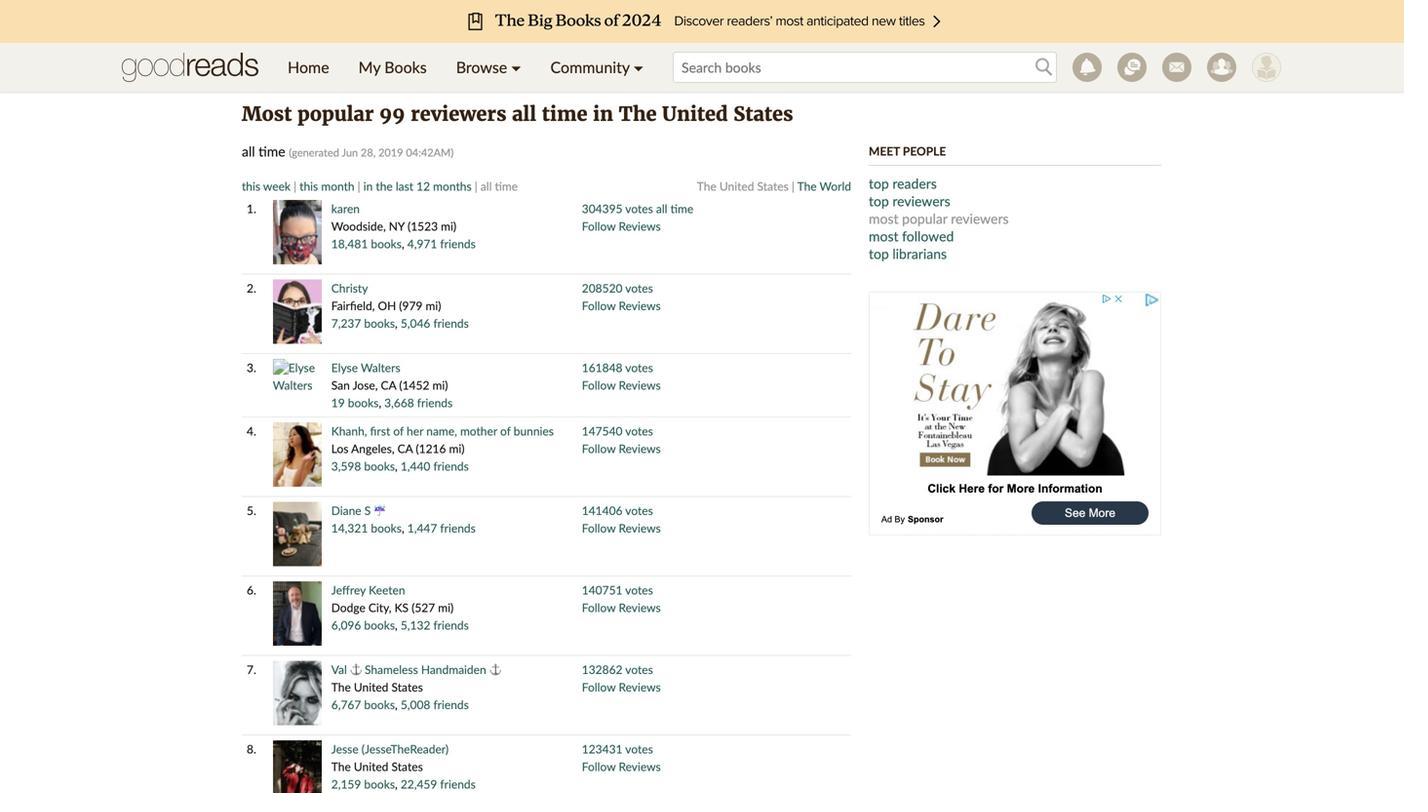 Task type: describe. For each thing, give the bounding box(es) containing it.
khanh, first of her name, mother of bunnies image
[[273, 422, 322, 487]]

, inside the christy fairfield, oh (979 mi) 7,237 books , 5,046 friends
[[395, 316, 398, 330]]

161848 votes link
[[582, 360, 653, 375]]

141406
[[582, 503, 623, 517]]

ca inside "khanh, first of her name, mother of bunnies los angeles, ca (1216 mi) 3,598 books , 1,440 friends"
[[398, 441, 413, 456]]

132862 votes link
[[582, 662, 653, 676]]

4 | from the left
[[792, 179, 795, 193]]

friends inside karen woodside, ny (1523 mi) 18,481 books , 4,971 friends
[[440, 237, 476, 251]]

books inside karen woodside, ny (1523 mi) 18,481 books , 4,971 friends
[[371, 237, 402, 251]]

browse ▾ button
[[442, 43, 536, 92]]

browse ▾
[[456, 58, 521, 77]]

top readers top reviewers most popular reviewers most followed top librarians
[[869, 175, 1009, 262]]

7,237
[[331, 316, 361, 330]]

1,447
[[408, 521, 437, 535]]

6,767
[[331, 697, 361, 712]]

140751 votes link
[[582, 583, 653, 597]]

1,440
[[401, 459, 431, 473]]

khanh, first of her name, mother of bunnies link
[[331, 424, 554, 438]]

votes for 161848
[[626, 360, 653, 375]]

jesse (jessethereader) image
[[273, 740, 322, 793]]

home link
[[273, 43, 344, 92]]

jeffrey keeten link
[[331, 583, 405, 597]]

advertisement element
[[869, 292, 1162, 536]]

val ⚓️ shameless handmaiden ⚓️ link
[[331, 662, 501, 676]]

inbox image
[[1163, 53, 1192, 82]]

first
[[370, 424, 390, 438]]

votes for 304395
[[626, 201, 653, 216]]

united inside jesse (jessethereader) the united states 2,159 books , 22,459 friends
[[354, 759, 389, 774]]

handmaiden
[[421, 662, 486, 676]]

2 vertical spatial reviewers
[[951, 210, 1009, 227]]

140751 votes follow reviews
[[582, 583, 661, 615]]

friends inside val ⚓️ shameless handmaiden ⚓️ the united states 6,767 books , 5,008 friends
[[434, 697, 469, 712]]

friends inside diane s ☔ 14,321 books , 1,447 friends
[[440, 521, 476, 535]]

diane s ☔ image
[[273, 502, 322, 566]]

city,
[[369, 600, 392, 615]]

3,668 friends link
[[384, 396, 453, 410]]

books inside "jeffrey keeten dodge city, ks (527 mi) 6,096 books , 5,132 friends"
[[364, 618, 395, 632]]

most
[[242, 102, 292, 126]]

, inside karen woodside, ny (1523 mi) 18,481 books , 4,971 friends
[[402, 237, 405, 251]]

states inside val ⚓️ shameless handmaiden ⚓️ the united states 6,767 books , 5,008 friends
[[392, 680, 423, 694]]

friends inside the christy fairfield, oh (979 mi) 7,237 books , 5,046 friends
[[434, 316, 469, 330]]

(1216
[[416, 441, 446, 456]]

2,159 books link
[[331, 777, 395, 791]]

name,
[[427, 424, 457, 438]]

(527
[[412, 600, 435, 615]]

time right months
[[495, 179, 518, 193]]

community ▾
[[551, 58, 644, 77]]

states up the united states | the world
[[734, 102, 794, 126]]

my books link
[[344, 43, 442, 92]]

22,459 friends link
[[401, 777, 476, 791]]

popular inside top readers top reviewers most popular reviewers most followed top librarians
[[902, 210, 948, 227]]

2 of from the left
[[500, 424, 511, 438]]

meet people
[[869, 144, 946, 158]]

141406 votes follow reviews
[[582, 503, 661, 535]]

ruby anderson image
[[1252, 53, 1282, 82]]

Search books text field
[[673, 52, 1057, 83]]

3.
[[247, 360, 256, 375]]

5,046
[[401, 316, 431, 330]]

, inside val ⚓️ shameless handmaiden ⚓️ the united states 6,767 books , 5,008 friends
[[395, 697, 398, 712]]

dodge
[[331, 600, 366, 615]]

19
[[331, 396, 345, 410]]

follow for 208520 votes follow reviews
[[582, 298, 616, 313]]

most followed link
[[869, 228, 954, 244]]

followed
[[902, 228, 954, 244]]

3,668
[[384, 396, 414, 410]]

follow for 147540 votes follow reviews
[[582, 441, 616, 456]]

, inside diane s ☔ 14,321 books , 1,447 friends
[[402, 521, 405, 535]]

karen woodside, ny (1523 mi) 18,481 books , 4,971 friends
[[331, 201, 476, 251]]

reviews inside 304395 votes  all time follow reviews
[[619, 219, 661, 233]]

123431
[[582, 742, 623, 756]]

jeffrey keeten dodge city, ks (527 mi) 6,096 books , 5,132 friends
[[331, 583, 469, 632]]

friends inside elyse walters san jose, ca (1452 mi) 19 books , 3,668 friends
[[417, 396, 453, 410]]

161848
[[582, 360, 623, 375]]

united up the united states link
[[662, 102, 728, 126]]

home
[[288, 58, 329, 77]]

follow reviews link for 161848
[[582, 378, 661, 392]]

7,237 books link
[[331, 316, 395, 330]]

my books
[[359, 58, 427, 77]]

the world link
[[798, 179, 852, 193]]

, inside "jeffrey keeten dodge city, ks (527 mi) 6,096 books , 5,132 friends"
[[395, 618, 398, 632]]

in for the
[[593, 102, 614, 126]]

▾ for browse ▾
[[511, 58, 521, 77]]

woodside,
[[331, 219, 386, 233]]

follow inside 304395 votes  all time follow reviews
[[582, 219, 616, 233]]

books inside diane s ☔ 14,321 books , 1,447 friends
[[371, 521, 402, 535]]

reviews for 140751 votes
[[619, 600, 661, 615]]

meet
[[869, 144, 900, 158]]

follow for 123431 votes follow reviews
[[582, 759, 616, 774]]

val
[[331, 662, 347, 676]]

6,096 books link
[[331, 618, 395, 632]]

7.
[[247, 662, 256, 676]]

reviews for 147540 votes
[[619, 441, 661, 456]]

all inside 304395 votes  all time follow reviews
[[656, 201, 668, 216]]

2 ⚓️ from the left
[[489, 662, 501, 676]]

5,046 friends link
[[401, 316, 469, 330]]

united inside val ⚓️ shameless handmaiden ⚓️ the united states 6,767 books , 5,008 friends
[[354, 680, 389, 694]]

votes for 140751
[[626, 583, 653, 597]]

304395
[[582, 201, 623, 216]]

all time (generated jun 28, 2019 04:42am)
[[242, 143, 454, 159]]

(generated
[[289, 146, 339, 159]]

Search for books to add to your shelves search field
[[673, 52, 1057, 83]]

states inside jesse (jessethereader) the united states 2,159 books , 22,459 friends
[[392, 759, 423, 774]]

2 most from the top
[[869, 228, 899, 244]]

time down community
[[542, 102, 588, 126]]

time up week
[[259, 143, 286, 159]]

8.
[[247, 742, 256, 756]]

5,008
[[401, 697, 431, 712]]

1 ⚓️ from the left
[[350, 662, 362, 676]]

12
[[417, 179, 430, 193]]

19 books link
[[331, 396, 379, 410]]

all up this week link
[[242, 143, 255, 159]]

4,971 friends link
[[408, 237, 476, 251]]

the inside jesse (jessethereader) the united states 2,159 books , 22,459 friends
[[331, 759, 351, 774]]

, inside jesse (jessethereader) the united states 2,159 books , 22,459 friends
[[395, 777, 398, 791]]

most popular 99 reviewers all time in the united states
[[242, 102, 794, 126]]

bunnies
[[514, 424, 554, 438]]

shameless
[[365, 662, 418, 676]]

notifications image
[[1073, 53, 1102, 82]]

khanh,
[[331, 424, 367, 438]]

top librarians link
[[869, 245, 947, 262]]

mi) inside karen woodside, ny (1523 mi) 18,481 books , 4,971 friends
[[441, 219, 457, 233]]

votes for 141406
[[626, 503, 653, 517]]

6.
[[247, 583, 256, 597]]

2019
[[378, 146, 403, 159]]

votes for 208520
[[626, 281, 653, 295]]

3 | from the left
[[475, 179, 478, 193]]

karen link
[[331, 201, 360, 216]]

my
[[359, 58, 381, 77]]

1 of from the left
[[393, 424, 404, 438]]

147540
[[582, 424, 623, 438]]

2,159
[[331, 777, 361, 791]]

follow reviews link for 123431
[[582, 759, 661, 774]]

132862
[[582, 662, 623, 676]]

(979
[[399, 298, 423, 313]]

top reviewers link
[[869, 193, 951, 209]]

1.
[[247, 201, 256, 216]]

14,321 books link
[[331, 521, 402, 535]]



Task type: locate. For each thing, give the bounding box(es) containing it.
time
[[542, 102, 588, 126], [259, 143, 286, 159], [495, 179, 518, 193], [671, 201, 694, 216]]

states down (jessethereader) at the left bottom
[[392, 759, 423, 774]]

8 follow from the top
[[582, 759, 616, 774]]

the united states | the world
[[697, 179, 852, 193]]

2 this from the left
[[300, 179, 318, 193]]

mi) up 5,046 friends "link"
[[426, 298, 441, 313]]

christy
[[331, 281, 368, 295]]

friends right the 5,046
[[434, 316, 469, 330]]

this
[[242, 179, 261, 193], [300, 179, 318, 193]]

books down ny
[[371, 237, 402, 251]]

reviews down 161848 votes link
[[619, 378, 661, 392]]

2 top from the top
[[869, 193, 889, 209]]

united
[[662, 102, 728, 126], [720, 179, 754, 193], [354, 680, 389, 694], [354, 759, 389, 774]]

san
[[331, 378, 350, 392]]

8 votes from the top
[[626, 742, 653, 756]]

0 vertical spatial ca
[[381, 378, 396, 392]]

4 follow reviews link from the top
[[582, 441, 661, 456]]

s
[[365, 503, 371, 517]]

walters
[[361, 360, 401, 375]]

147540 votes link
[[582, 424, 653, 438]]

1 follow reviews link from the top
[[582, 219, 661, 233]]

follow for 141406 votes follow reviews
[[582, 521, 616, 535]]

community
[[551, 58, 630, 77]]

1 ▾ from the left
[[511, 58, 521, 77]]

ca down walters
[[381, 378, 396, 392]]

| right months
[[475, 179, 478, 193]]

mi) inside "khanh, first of her name, mother of bunnies los angeles, ca (1216 mi) 3,598 books , 1,440 friends"
[[449, 441, 465, 456]]

3 follow from the top
[[582, 378, 616, 392]]

6 votes from the top
[[626, 583, 653, 597]]

follow reviews link down 147540 votes 'link'
[[582, 441, 661, 456]]

mi) inside the christy fairfield, oh (979 mi) 7,237 books , 5,046 friends
[[426, 298, 441, 313]]

in left the
[[364, 179, 373, 193]]

2 reviews from the top
[[619, 298, 661, 313]]

5,132 friends link
[[401, 618, 469, 632]]

| right week
[[294, 179, 297, 193]]

top down most followed link in the right of the page
[[869, 245, 889, 262]]

, left the 5,046
[[395, 316, 398, 330]]

161848 votes follow reviews
[[582, 360, 661, 392]]

1 follow from the top
[[582, 219, 616, 233]]

(1452
[[399, 378, 430, 392]]

1 vertical spatial reviewers
[[893, 193, 951, 209]]

in the last 12 months link
[[364, 179, 472, 193]]

123431 votes follow reviews
[[582, 742, 661, 774]]

, left "1,440"
[[395, 459, 398, 473]]

ca inside elyse walters san jose, ca (1452 mi) 19 books , 3,668 friends
[[381, 378, 396, 392]]

last
[[396, 179, 414, 193]]

reviews for 208520 votes
[[619, 298, 661, 313]]

follow inside 161848 votes follow reviews
[[582, 378, 616, 392]]

7 votes from the top
[[626, 662, 653, 676]]

follow reviews link down 208520 votes link
[[582, 298, 661, 313]]

reviews inside 161848 votes follow reviews
[[619, 378, 661, 392]]

in for the
[[364, 179, 373, 193]]

6 follow reviews link from the top
[[582, 600, 661, 615]]

reviewers
[[411, 102, 507, 126], [893, 193, 951, 209], [951, 210, 1009, 227]]

books
[[371, 237, 402, 251], [364, 316, 395, 330], [348, 396, 379, 410], [364, 459, 395, 473], [371, 521, 402, 535], [364, 618, 395, 632], [364, 697, 395, 712], [364, 777, 395, 791]]

5 follow from the top
[[582, 521, 616, 535]]

0 vertical spatial most
[[869, 210, 899, 227]]

reviews inside 123431 votes follow reviews
[[619, 759, 661, 774]]

time right 304395
[[671, 201, 694, 216]]

(1523
[[408, 219, 438, 233]]

christy fairfield, oh (979 mi) 7,237 books , 5,046 friends
[[331, 281, 469, 330]]

christy image
[[273, 279, 322, 344]]

0 horizontal spatial popular
[[298, 102, 374, 126]]

diane
[[331, 503, 362, 517]]

, left 22,459
[[395, 777, 398, 791]]

top down "meet"
[[869, 175, 889, 192]]

friends inside "jeffrey keeten dodge city, ks (527 mi) 6,096 books , 5,132 friends"
[[434, 618, 469, 632]]

0 horizontal spatial reviewers
[[411, 102, 507, 126]]

follow for 140751 votes follow reviews
[[582, 600, 616, 615]]

this week link
[[242, 179, 291, 193]]

of right "mother"
[[500, 424, 511, 438]]

1 vertical spatial popular
[[902, 210, 948, 227]]

books
[[385, 58, 427, 77]]

reviewers for all
[[411, 102, 507, 126]]

her
[[407, 424, 424, 438]]

united up 6,767 books link
[[354, 680, 389, 694]]

val ⚓️ shameless handmaiden ⚓️ the united states 6,767 books , 5,008 friends
[[331, 662, 501, 712]]

month
[[321, 179, 355, 193]]

2 votes from the top
[[626, 281, 653, 295]]

all down browse ▾ dropdown button on the top left
[[512, 102, 537, 126]]

0 horizontal spatial ▾
[[511, 58, 521, 77]]

1 horizontal spatial in
[[593, 102, 614, 126]]

this up 1.
[[242, 179, 261, 193]]

1 reviews from the top
[[619, 219, 661, 233]]

| right "month" in the top of the page
[[358, 179, 361, 193]]

8 follow reviews link from the top
[[582, 759, 661, 774]]

1 top from the top
[[869, 175, 889, 192]]

votes for 123431
[[626, 742, 653, 756]]

votes right 140751
[[626, 583, 653, 597]]

7 follow reviews link from the top
[[582, 680, 661, 694]]

keeten
[[369, 583, 405, 597]]

, left 1,447
[[402, 521, 405, 535]]

▾
[[511, 58, 521, 77], [634, 58, 644, 77]]

6 reviews from the top
[[619, 600, 661, 615]]

8 reviews from the top
[[619, 759, 661, 774]]

follow reviews link down the 304395 votes  all time link
[[582, 219, 661, 233]]

0 vertical spatial reviewers
[[411, 102, 507, 126]]

books inside the christy fairfield, oh (979 mi) 7,237 books , 5,046 friends
[[364, 316, 395, 330]]

1 horizontal spatial ⚓️
[[489, 662, 501, 676]]

3 follow reviews link from the top
[[582, 378, 661, 392]]

mi) inside elyse walters san jose, ca (1452 mi) 19 books , 3,668 friends
[[433, 378, 448, 392]]

follow down 208520
[[582, 298, 616, 313]]

books inside val ⚓️ shameless handmaiden ⚓️ the united states 6,767 books , 5,008 friends
[[364, 697, 395, 712]]

books inside jesse (jessethereader) the united states 2,159 books , 22,459 friends
[[364, 777, 395, 791]]

4 votes from the top
[[626, 424, 653, 438]]

votes inside 208520 votes follow reviews
[[626, 281, 653, 295]]

follow down 147540
[[582, 441, 616, 456]]

| left the world "link"
[[792, 179, 795, 193]]

most up top librarians 'link'
[[869, 228, 899, 244]]

jeffrey keeten image
[[273, 581, 322, 646]]

2 follow from the top
[[582, 298, 616, 313]]

0 horizontal spatial of
[[393, 424, 404, 438]]

mi) inside "jeffrey keeten dodge city, ks (527 mi) 6,096 books , 5,132 friends"
[[438, 600, 454, 615]]

0 vertical spatial popular
[[298, 102, 374, 126]]

⚓️ right handmaiden
[[489, 662, 501, 676]]

follow reviews link for 147540
[[582, 441, 661, 456]]

1 horizontal spatial popular
[[902, 210, 948, 227]]

reviews for 161848 votes
[[619, 378, 661, 392]]

world
[[820, 179, 852, 193]]

friends right 1,447
[[440, 521, 476, 535]]

, inside elyse walters san jose, ca (1452 mi) 19 books , 3,668 friends
[[379, 396, 382, 410]]

mi) up "5,132 friends" link
[[438, 600, 454, 615]]

votes right 304395
[[626, 201, 653, 216]]

208520 votes follow reviews
[[582, 281, 661, 313]]

follow inside 132862 votes follow reviews
[[582, 680, 616, 694]]

follow reviews link down 140751 votes link
[[582, 600, 661, 615]]

diane s ☔ 14,321 books , 1,447 friends
[[331, 503, 476, 535]]

6 follow from the top
[[582, 600, 616, 615]]

votes
[[626, 201, 653, 216], [626, 281, 653, 295], [626, 360, 653, 375], [626, 424, 653, 438], [626, 503, 653, 517], [626, 583, 653, 597], [626, 662, 653, 676], [626, 742, 653, 756]]

1 horizontal spatial of
[[500, 424, 511, 438]]

votes right the 161848
[[626, 360, 653, 375]]

community ▾ button
[[536, 43, 658, 92]]

follow down 140751
[[582, 600, 616, 615]]

jose,
[[353, 378, 378, 392]]

0 vertical spatial in
[[593, 102, 614, 126]]

1 vertical spatial in
[[364, 179, 373, 193]]

menu
[[273, 43, 658, 92]]

0 vertical spatial top
[[869, 175, 889, 192]]

follow down 132862 at left bottom
[[582, 680, 616, 694]]

1 | from the left
[[294, 179, 297, 193]]

browse
[[456, 58, 507, 77]]

▾ right browse
[[511, 58, 521, 77]]

▾ inside popup button
[[634, 58, 644, 77]]

friends down handmaiden
[[434, 697, 469, 712]]

reviews down 208520 votes link
[[619, 298, 661, 313]]

2 vertical spatial top
[[869, 245, 889, 262]]

reviews inside 147540 votes follow reviews
[[619, 441, 661, 456]]

votes for 132862
[[626, 662, 653, 676]]

, inside "khanh, first of her name, mother of bunnies los angeles, ca (1216 mi) 3,598 books , 1,440 friends"
[[395, 459, 398, 473]]

22,459
[[401, 777, 437, 791]]

ks
[[395, 600, 409, 615]]

elyse walters image
[[273, 359, 322, 394]]

readers
[[893, 175, 937, 192]]

,
[[402, 237, 405, 251], [395, 316, 398, 330], [379, 396, 382, 410], [395, 459, 398, 473], [402, 521, 405, 535], [395, 618, 398, 632], [395, 697, 398, 712], [395, 777, 398, 791]]

follow reviews link for 140751
[[582, 600, 661, 615]]

3 votes from the top
[[626, 360, 653, 375]]

votes right 147540
[[626, 424, 653, 438]]

6,767 books link
[[331, 697, 395, 712]]

reviews inside 141406 votes follow reviews
[[619, 521, 661, 535]]

0 horizontal spatial ⚓️
[[350, 662, 362, 676]]

3 reviews from the top
[[619, 378, 661, 392]]

follow for 132862 votes follow reviews
[[582, 680, 616, 694]]

this week | this month | in the last 12 months |    all time
[[242, 179, 518, 193]]

popular up followed
[[902, 210, 948, 227]]

follow reviews link down 161848 votes link
[[582, 378, 661, 392]]

5 reviews from the top
[[619, 521, 661, 535]]

0 horizontal spatial in
[[364, 179, 373, 193]]

los
[[331, 441, 349, 456]]

this left "month" in the top of the page
[[300, 179, 318, 193]]

reviews for 123431 votes
[[619, 759, 661, 774]]

reviewers down readers
[[893, 193, 951, 209]]

4.
[[247, 424, 256, 438]]

4 reviews from the top
[[619, 441, 661, 456]]

votes inside 140751 votes follow reviews
[[626, 583, 653, 597]]

top
[[869, 175, 889, 192], [869, 193, 889, 209], [869, 245, 889, 262]]

7 reviews from the top
[[619, 680, 661, 694]]

friends inside jesse (jessethereader) the united states 2,159 books , 22,459 friends
[[440, 777, 476, 791]]

5 follow reviews link from the top
[[582, 521, 661, 535]]

7 follow from the top
[[582, 680, 616, 694]]

follow down 123431
[[582, 759, 616, 774]]

140751
[[582, 583, 623, 597]]

28,
[[361, 146, 376, 159]]

▾ for community ▾
[[634, 58, 644, 77]]

follow reviews link for 304395
[[582, 219, 661, 233]]

reviewers for most
[[893, 193, 951, 209]]

follow reviews link for 141406
[[582, 521, 661, 535]]

follow down 304395
[[582, 219, 616, 233]]

123431 votes link
[[582, 742, 653, 756]]

jesse
[[331, 742, 359, 756]]

1 horizontal spatial ca
[[398, 441, 413, 456]]

popular up the all time (generated jun 28, 2019 04:42am)
[[298, 102, 374, 126]]

friends right the '4,971'
[[440, 237, 476, 251]]

141406 votes link
[[582, 503, 653, 517]]

0 horizontal spatial ca
[[381, 378, 396, 392]]

⚓️ right val
[[350, 662, 362, 676]]

most down top reviewers link
[[869, 210, 899, 227]]

united left the world "link"
[[720, 179, 754, 193]]

votes inside 147540 votes follow reviews
[[626, 424, 653, 438]]

reviews down the 304395 votes  all time link
[[619, 219, 661, 233]]

3 top from the top
[[869, 245, 889, 262]]

, down ny
[[402, 237, 405, 251]]

1 horizontal spatial this
[[300, 179, 318, 193]]

friends down the (1452 on the left top
[[417, 396, 453, 410]]

votes inside 161848 votes follow reviews
[[626, 360, 653, 375]]

2 ▾ from the left
[[634, 58, 644, 77]]

books inside elyse walters san jose, ca (1452 mi) 19 books , 3,668 friends
[[348, 396, 379, 410]]

, left 5,008
[[395, 697, 398, 712]]

in down community ▾ popup button
[[593, 102, 614, 126]]

states up 5,008
[[392, 680, 423, 694]]

books down oh
[[364, 316, 395, 330]]

4 follow from the top
[[582, 441, 616, 456]]

2 follow reviews link from the top
[[582, 298, 661, 313]]

1 this from the left
[[242, 179, 261, 193]]

ca down "her"
[[398, 441, 413, 456]]

menu containing home
[[273, 43, 658, 92]]

2 | from the left
[[358, 179, 361, 193]]

my group discussions image
[[1118, 53, 1147, 82]]

books inside "khanh, first of her name, mother of bunnies los angeles, ca (1216 mi) 3,598 books , 1,440 friends"
[[364, 459, 395, 473]]

votes for 147540
[[626, 424, 653, 438]]

1 votes from the top
[[626, 201, 653, 216]]

0 horizontal spatial this
[[242, 179, 261, 193]]

reviewers up '04:42am)' in the left top of the page
[[411, 102, 507, 126]]

304395 votes  all time link
[[582, 201, 694, 216]]

votes right the 141406
[[626, 503, 653, 517]]

friends inside "khanh, first of her name, mother of bunnies los angeles, ca (1216 mi) 3,598 books , 1,440 friends"
[[434, 459, 469, 473]]

follow reviews link down the '141406 votes' link
[[582, 521, 661, 535]]

follow reviews link down 132862 votes "link"
[[582, 680, 661, 694]]

books down ☔
[[371, 521, 402, 535]]

votes inside 304395 votes  all time follow reviews
[[626, 201, 653, 216]]

friends right 22,459
[[440, 777, 476, 791]]

reviews for 141406 votes
[[619, 521, 661, 535]]

reviews down 140751 votes link
[[619, 600, 661, 615]]

top down top readers link
[[869, 193, 889, 209]]

follow for 161848 votes follow reviews
[[582, 378, 616, 392]]

5 votes from the top
[[626, 503, 653, 517]]

follow inside 140751 votes follow reviews
[[582, 600, 616, 615]]

reviews for 132862 votes
[[619, 680, 661, 694]]

karen image
[[273, 200, 322, 264]]

val ⚓️ shameless handmaiden ⚓️ image
[[273, 661, 322, 725]]

follow inside 147540 votes follow reviews
[[582, 441, 616, 456]]

▾ right community
[[634, 58, 644, 77]]

208520
[[582, 281, 623, 295]]

1 vertical spatial most
[[869, 228, 899, 244]]

5.
[[247, 503, 256, 517]]

reviews down 147540 votes 'link'
[[619, 441, 661, 456]]

books down jose,
[[348, 396, 379, 410]]

208520 votes link
[[582, 281, 653, 295]]

▾ inside dropdown button
[[511, 58, 521, 77]]

reviews inside 140751 votes follow reviews
[[619, 600, 661, 615]]

angeles,
[[351, 441, 395, 456]]

books down angeles,
[[364, 459, 395, 473]]

1,440 friends link
[[401, 459, 469, 473]]

votes inside 132862 votes follow reviews
[[626, 662, 653, 676]]

of left "her"
[[393, 424, 404, 438]]

books right 2,159
[[364, 777, 395, 791]]

, down ks
[[395, 618, 398, 632]]

reviews down 132862 votes "link"
[[619, 680, 661, 694]]

follow reviews link down 123431 votes link
[[582, 759, 661, 774]]

khanh, first of her name, mother of bunnies los angeles, ca (1216 mi) 3,598 books , 1,440 friends
[[331, 424, 554, 473]]

1 horizontal spatial reviewers
[[893, 193, 951, 209]]

(jessethereader)
[[362, 742, 449, 756]]

reviews inside 208520 votes follow reviews
[[619, 298, 661, 313]]

the united states link
[[697, 179, 789, 193]]

votes right 123431
[[626, 742, 653, 756]]

friends down (527
[[434, 618, 469, 632]]

2.
[[247, 281, 256, 295]]

christy link
[[331, 281, 368, 295]]

follow reviews link for 208520
[[582, 298, 661, 313]]

2 horizontal spatial reviewers
[[951, 210, 1009, 227]]

follow inside 141406 votes follow reviews
[[582, 521, 616, 535]]

follow down the 141406
[[582, 521, 616, 535]]

this month link
[[300, 179, 355, 193]]

books down city, in the left of the page
[[364, 618, 395, 632]]

, left 3,668
[[379, 396, 382, 410]]

votes right 132862 at left bottom
[[626, 662, 653, 676]]

3,598 books link
[[331, 459, 395, 473]]

elyse
[[331, 360, 358, 375]]

the inside val ⚓️ shameless handmaiden ⚓️ the united states 6,767 books , 5,008 friends
[[331, 680, 351, 694]]

books right 6,767
[[364, 697, 395, 712]]

friends
[[440, 237, 476, 251], [434, 316, 469, 330], [417, 396, 453, 410], [434, 459, 469, 473], [440, 521, 476, 535], [434, 618, 469, 632], [434, 697, 469, 712], [440, 777, 476, 791]]

votes inside 141406 votes follow reviews
[[626, 503, 653, 517]]

1,447 friends link
[[408, 521, 476, 535]]

diane s ☔ link
[[331, 503, 386, 517]]

follow inside 123431 votes follow reviews
[[582, 759, 616, 774]]

months
[[433, 179, 472, 193]]

follow inside 208520 votes follow reviews
[[582, 298, 616, 313]]

votes right 208520
[[626, 281, 653, 295]]

mi) up 4,971 friends 'link'
[[441, 219, 457, 233]]

united up 2,159 books link on the left of the page
[[354, 759, 389, 774]]

1 most from the top
[[869, 210, 899, 227]]

states left the world "link"
[[757, 179, 789, 193]]

time inside 304395 votes  all time follow reviews
[[671, 201, 694, 216]]

jeffrey
[[331, 583, 366, 597]]

friend requests image
[[1208, 53, 1237, 82]]

most
[[869, 210, 899, 227], [869, 228, 899, 244]]

reviewers up followed
[[951, 210, 1009, 227]]

reviews down 123431 votes link
[[619, 759, 661, 774]]

1 horizontal spatial ▾
[[634, 58, 644, 77]]

1 vertical spatial top
[[869, 193, 889, 209]]

follow down the 161848
[[582, 378, 616, 392]]

friends down (1216 in the left of the page
[[434, 459, 469, 473]]

follow reviews link for 132862
[[582, 680, 661, 694]]

132862 votes follow reviews
[[582, 662, 661, 694]]

reviews inside 132862 votes follow reviews
[[619, 680, 661, 694]]

votes inside 123431 votes follow reviews
[[626, 742, 653, 756]]

oh
[[378, 298, 396, 313]]

all right months
[[481, 179, 492, 193]]

the
[[619, 102, 657, 126], [697, 179, 717, 193], [798, 179, 817, 193], [331, 680, 351, 694], [331, 759, 351, 774]]

all right 304395
[[656, 201, 668, 216]]

1 vertical spatial ca
[[398, 441, 413, 456]]

mi) right the (1452 on the left top
[[433, 378, 448, 392]]

librarians
[[893, 245, 947, 262]]

elyse walters link
[[331, 360, 401, 375]]

3,598
[[331, 459, 361, 473]]

fairfield,
[[331, 298, 375, 313]]



Task type: vqa. For each thing, say whether or not it's contained in the screenshot.
The I
no



